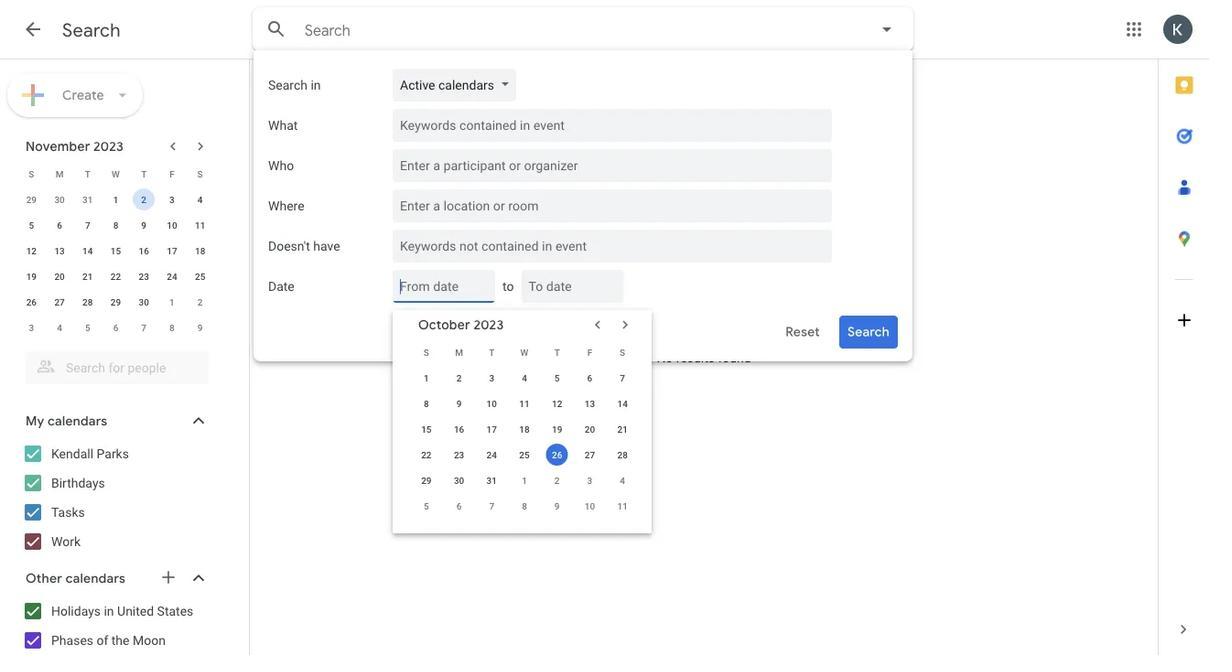 Task type: vqa. For each thing, say whether or not it's contained in the screenshot.


Task type: describe. For each thing, give the bounding box(es) containing it.
october 2023 grid
[[410, 340, 639, 519]]

19 for 19 'element' to the right
[[552, 424, 563, 435]]

add other calendars image
[[159, 569, 178, 587]]

1 vertical spatial 21 element
[[612, 419, 634, 441]]

3 up 'november 10' element at the bottom left
[[588, 475, 593, 486]]

1 inside december 1 element
[[169, 297, 175, 308]]

holidays in united states
[[51, 604, 194, 619]]

november 5 element
[[416, 495, 438, 517]]

row containing 3
[[17, 315, 214, 341]]

0 horizontal spatial 22 element
[[105, 266, 127, 288]]

16 for 16 'element' to the bottom
[[454, 424, 465, 435]]

25 element inside october 2023 grid
[[514, 444, 536, 466]]

18 for the right 18 element
[[520, 424, 530, 435]]

other calendars
[[26, 571, 126, 587]]

work
[[51, 534, 81, 550]]

none search field containing october 2023
[[253, 7, 914, 534]]

10 for november 11 element
[[585, 501, 595, 512]]

doesn't
[[268, 239, 310, 254]]

t up the 2 cell
[[141, 169, 147, 180]]

From date text field
[[400, 270, 481, 303]]

s left no
[[620, 347, 626, 358]]

13 inside october 2023 grid
[[585, 398, 595, 409]]

1 vertical spatial 24 element
[[481, 444, 503, 466]]

3 down '26' element
[[29, 322, 34, 333]]

october 29 element
[[20, 189, 42, 211]]

december 2 element
[[189, 291, 211, 313]]

18 for left 18 element
[[195, 245, 205, 256]]

october 2023
[[419, 317, 504, 333]]

row containing 15
[[410, 417, 639, 442]]

31 element
[[481, 470, 503, 492]]

15 inside october 2023 grid
[[421, 424, 432, 435]]

16 for 16 'element' within november 2023 grid
[[139, 245, 149, 256]]

0 horizontal spatial 21 element
[[77, 266, 99, 288]]

who
[[268, 158, 294, 173]]

november 2023 grid
[[17, 161, 214, 341]]

search heading
[[62, 19, 121, 42]]

s down october
[[424, 347, 429, 358]]

27 for 27 'element' inside the november 2023 grid
[[54, 297, 65, 308]]

23 for the top 23 element
[[139, 271, 149, 282]]

0 horizontal spatial 13 element
[[49, 240, 71, 262]]

0 vertical spatial 30 element
[[133, 291, 155, 313]]

28 for rightmost 28 element
[[618, 450, 628, 461]]

3 right the 2 cell
[[169, 194, 175, 205]]

october 31 element
[[77, 189, 99, 211]]

december 9 element
[[189, 317, 211, 339]]

december 1 element
[[161, 291, 183, 313]]

1 horizontal spatial 20 element
[[579, 419, 601, 441]]

29 for the top 29 element
[[111, 297, 121, 308]]

26 cell
[[541, 442, 574, 468]]

0 vertical spatial 11 element
[[189, 214, 211, 236]]

1 horizontal spatial 19 element
[[547, 419, 568, 441]]

s left who
[[197, 169, 203, 180]]

active
[[400, 77, 436, 93]]

5 left november 6 element
[[424, 501, 429, 512]]

30 for october 30 element
[[54, 194, 65, 205]]

november 2 element
[[547, 470, 568, 492]]

0 vertical spatial 25 element
[[189, 266, 211, 288]]

in for search
[[311, 77, 321, 93]]

10 for the top 11 element
[[167, 220, 177, 231]]

2 down october 2023
[[457, 373, 462, 384]]

0 horizontal spatial 10 element
[[161, 214, 183, 236]]

my calendars button
[[4, 407, 227, 436]]

14 for 14 element inside october 2023 grid
[[618, 398, 628, 409]]

create button
[[7, 73, 143, 117]]

4 inside 'december 4' element
[[57, 322, 62, 333]]

0 vertical spatial 15 element
[[105, 240, 127, 262]]

30 for right 30 element
[[454, 475, 465, 486]]

1 horizontal spatial 29 element
[[416, 470, 438, 492]]

october
[[419, 317, 471, 333]]

calendars for active calendars
[[439, 77, 495, 93]]

Enter a participant or organizer text field
[[400, 149, 818, 182]]

november 1 element
[[514, 470, 536, 492]]

1 horizontal spatial 17 element
[[481, 419, 503, 441]]

5 up 26, today element in the left of the page
[[555, 373, 560, 384]]

31 for 31 element
[[487, 475, 497, 486]]

25 for "25" "element" inside the october 2023 grid
[[520, 450, 530, 461]]

calendars for my calendars
[[48, 413, 107, 429]]

2 inside november 2 element
[[555, 475, 560, 486]]

kendall parks
[[51, 446, 129, 462]]

27 element inside november 2023 grid
[[49, 291, 71, 313]]

s up 'october 29' element
[[29, 169, 34, 180]]

Keywords not contained in event text field
[[400, 230, 818, 263]]

To date text field
[[529, 270, 609, 303]]

13 inside november 2023 grid
[[54, 245, 65, 256]]

what
[[268, 118, 298, 133]]

30 for 30 element to the top
[[139, 297, 149, 308]]

other calendars button
[[4, 564, 227, 593]]

calendars for other calendars
[[66, 571, 126, 587]]

t up october 31 element
[[85, 169, 91, 180]]

november
[[26, 138, 90, 154]]

1 vertical spatial 23 element
[[448, 444, 470, 466]]

search for search in
[[268, 77, 308, 93]]

11 for 11 element to the bottom
[[520, 398, 530, 409]]

Search text field
[[305, 21, 825, 39]]

row containing 1
[[410, 365, 639, 391]]

14 element inside october 2023 grid
[[612, 393, 634, 415]]

12 for the bottommost 12 element
[[552, 398, 563, 409]]

1 vertical spatial 16 element
[[448, 419, 470, 441]]

row group for october 2023
[[410, 365, 639, 519]]

0 vertical spatial 23 element
[[133, 266, 155, 288]]

31 for october 31 element
[[83, 194, 93, 205]]

t down october 2023
[[489, 347, 495, 358]]

27 for 27 'element' within the october 2023 grid
[[585, 450, 595, 461]]

4 inside november 4 'element'
[[620, 475, 626, 486]]

16 element inside november 2023 grid
[[133, 240, 155, 262]]

0 horizontal spatial 18 element
[[189, 240, 211, 262]]

0 vertical spatial 20 element
[[49, 266, 71, 288]]

12 for leftmost 12 element
[[26, 245, 37, 256]]

2 inside the 2 cell
[[141, 194, 147, 205]]

phases of the moon
[[51, 633, 166, 648]]

1 vertical spatial 11 element
[[514, 393, 536, 415]]

17 inside november 2023 grid
[[167, 245, 177, 256]]

14 for top 14 element
[[83, 245, 93, 256]]

search options image
[[869, 11, 906, 48]]

Keywords contained in event text field
[[400, 109, 818, 142]]

0 horizontal spatial 12 element
[[20, 240, 42, 262]]

2023 for november 2023
[[93, 138, 124, 154]]

17 inside october 2023 grid
[[487, 424, 497, 435]]

0 vertical spatial 14 element
[[77, 240, 99, 262]]

1 horizontal spatial 28 element
[[612, 444, 634, 466]]

row containing 22
[[410, 442, 639, 468]]

birthdays
[[51, 476, 105, 491]]

1 horizontal spatial 18 element
[[514, 419, 536, 441]]

1 vertical spatial 13 element
[[579, 393, 601, 415]]

november 2023
[[26, 138, 124, 154]]

w for november 2023
[[112, 169, 120, 180]]

15 inside november 2023 grid
[[111, 245, 121, 256]]

20 for topmost 20 element
[[54, 271, 65, 282]]



Task type: locate. For each thing, give the bounding box(es) containing it.
27 element inside october 2023 grid
[[579, 444, 601, 466]]

19 element up 26, today element in the left of the page
[[547, 419, 568, 441]]

11 element up "november 1" element in the left of the page
[[514, 393, 536, 415]]

13
[[54, 245, 65, 256], [585, 398, 595, 409]]

23 element
[[133, 266, 155, 288], [448, 444, 470, 466]]

2 down 26, today element in the left of the page
[[555, 475, 560, 486]]

december 7 element
[[133, 317, 155, 339]]

27 inside october 2023 grid
[[585, 450, 595, 461]]

search
[[62, 19, 121, 42], [268, 77, 308, 93]]

0 horizontal spatial 25 element
[[189, 266, 211, 288]]

s
[[29, 169, 34, 180], [197, 169, 203, 180], [424, 347, 429, 358], [620, 347, 626, 358]]

9 down october 2023
[[457, 398, 462, 409]]

11 down november 4 'element'
[[618, 501, 628, 512]]

1 horizontal spatial 22 element
[[416, 444, 438, 466]]

1 right october 31 element
[[113, 194, 118, 205]]

november 9 element
[[547, 495, 568, 517]]

0 horizontal spatial search
[[62, 19, 121, 42]]

1 horizontal spatial row group
[[410, 365, 639, 519]]

no
[[657, 350, 673, 365]]

11 element up december 2 element
[[189, 214, 211, 236]]

17
[[167, 245, 177, 256], [487, 424, 497, 435]]

1 horizontal spatial 30
[[139, 297, 149, 308]]

14 element up november 4 'element'
[[612, 393, 634, 415]]

19 element up '26' element
[[20, 266, 42, 288]]

to
[[503, 279, 514, 294]]

november 7 element
[[481, 495, 503, 517]]

20 element up the november 3 element
[[579, 419, 601, 441]]

17 element up december 1 element
[[161, 240, 183, 262]]

december 6 element
[[105, 317, 127, 339]]

november 3 element
[[579, 470, 601, 492]]

12 inside november 2023 grid
[[26, 245, 37, 256]]

search in
[[268, 77, 321, 93]]

30
[[54, 194, 65, 205], [139, 297, 149, 308], [454, 475, 465, 486]]

w inside october 2023 grid
[[521, 347, 529, 358]]

29 for 'october 29' element
[[26, 194, 37, 205]]

0 horizontal spatial 10
[[167, 220, 177, 231]]

2023 down to
[[474, 317, 504, 333]]

26 inside '26' element
[[26, 297, 37, 308]]

0 vertical spatial in
[[311, 77, 321, 93]]

21 element up december 5 element in the left of the page
[[77, 266, 99, 288]]

0 horizontal spatial 20
[[54, 271, 65, 282]]

row group containing 29
[[17, 187, 214, 341]]

row group for november 2023
[[17, 187, 214, 341]]

20
[[54, 271, 65, 282], [585, 424, 595, 435]]

24 inside november 2023 grid
[[167, 271, 177, 282]]

26 up the december 3 element
[[26, 297, 37, 308]]

w
[[112, 169, 120, 180], [521, 347, 529, 358]]

1 vertical spatial 20
[[585, 424, 595, 435]]

november 6 element
[[448, 495, 470, 517]]

9 inside 'element'
[[555, 501, 560, 512]]

22 for rightmost 22 element
[[421, 450, 432, 461]]

calendars up holidays
[[66, 571, 126, 587]]

1 vertical spatial 14
[[618, 398, 628, 409]]

row containing 19
[[17, 264, 214, 289]]

25 inside october 2023 grid
[[520, 450, 530, 461]]

1 horizontal spatial 14
[[618, 398, 628, 409]]

2
[[141, 194, 147, 205], [198, 297, 203, 308], [457, 373, 462, 384], [555, 475, 560, 486]]

0 horizontal spatial 21
[[83, 271, 93, 282]]

12 element
[[20, 240, 42, 262], [547, 393, 568, 415]]

go back image
[[22, 18, 44, 40]]

25 for the top "25" "element"
[[195, 271, 205, 282]]

27 element
[[49, 291, 71, 313], [579, 444, 601, 466]]

0 vertical spatial 25
[[195, 271, 205, 282]]

3 down october 2023
[[489, 373, 495, 384]]

17 element up 31 element
[[481, 419, 503, 441]]

search image
[[258, 11, 295, 48]]

f for october 2023
[[588, 347, 593, 358]]

phases
[[51, 633, 93, 648]]

24 for the leftmost the 24 element
[[167, 271, 177, 282]]

3
[[169, 194, 175, 205], [29, 322, 34, 333], [489, 373, 495, 384], [588, 475, 593, 486]]

1 horizontal spatial 21
[[618, 424, 628, 435]]

26 for 26, today element in the left of the page
[[552, 450, 563, 461]]

16 up november 6 element
[[454, 424, 465, 435]]

0 vertical spatial 28 element
[[77, 291, 99, 313]]

m inside october 2023 grid
[[455, 347, 463, 358]]

1 horizontal spatial f
[[588, 347, 593, 358]]

18 element
[[189, 240, 211, 262], [514, 419, 536, 441]]

united
[[117, 604, 154, 619]]

holidays
[[51, 604, 101, 619]]

1 horizontal spatial 10 element
[[481, 393, 503, 415]]

24 for the 24 element to the bottom
[[487, 450, 497, 461]]

0 horizontal spatial 15
[[111, 245, 121, 256]]

0 vertical spatial search
[[62, 19, 121, 42]]

m
[[56, 169, 64, 180], [455, 347, 463, 358]]

f inside october 2023 grid
[[588, 347, 593, 358]]

other calendars list
[[4, 597, 227, 656]]

23 element up november 6 element
[[448, 444, 470, 466]]

0 vertical spatial 13 element
[[49, 240, 71, 262]]

1 vertical spatial 12 element
[[547, 393, 568, 415]]

23 up december 7 element
[[139, 271, 149, 282]]

20 inside grid
[[585, 424, 595, 435]]

calendars right active
[[439, 77, 495, 93]]

29 element
[[105, 291, 127, 313], [416, 470, 438, 492]]

1 vertical spatial m
[[455, 347, 463, 358]]

25 up "november 1" element in the left of the page
[[520, 450, 530, 461]]

10 element up december 1 element
[[161, 214, 183, 236]]

0 horizontal spatial 29
[[26, 194, 37, 205]]

2 vertical spatial 29
[[421, 475, 432, 486]]

date
[[268, 279, 295, 294]]

0 vertical spatial 2023
[[93, 138, 124, 154]]

tasks
[[51, 505, 85, 520]]

row containing 12
[[17, 238, 214, 264]]

2 vertical spatial calendars
[[66, 571, 126, 587]]

december 3 element
[[20, 317, 42, 339]]

19 inside october 2023 grid
[[552, 424, 563, 435]]

0 horizontal spatial 2023
[[93, 138, 124, 154]]

11
[[195, 220, 205, 231], [520, 398, 530, 409], [618, 501, 628, 512]]

19 up '26' element
[[26, 271, 37, 282]]

30 element up december 7 element
[[133, 291, 155, 313]]

november 11 element
[[612, 495, 634, 517]]

11 up december 2 element
[[195, 220, 205, 231]]

4
[[198, 194, 203, 205], [57, 322, 62, 333], [522, 373, 527, 384], [620, 475, 626, 486]]

26 inside 26, today element
[[552, 450, 563, 461]]

november 4 element
[[612, 470, 634, 492]]

0 horizontal spatial 24 element
[[161, 266, 183, 288]]

found
[[718, 350, 752, 365]]

2 horizontal spatial 29
[[421, 475, 432, 486]]

24 element up 31 element
[[481, 444, 503, 466]]

20 for the right 20 element
[[585, 424, 595, 435]]

0 horizontal spatial 14 element
[[77, 240, 99, 262]]

18 up december 2 element
[[195, 245, 205, 256]]

5
[[29, 220, 34, 231], [85, 322, 90, 333], [555, 373, 560, 384], [424, 501, 429, 512]]

0 vertical spatial 29 element
[[105, 291, 127, 313]]

10 element
[[161, 214, 183, 236], [481, 393, 503, 415]]

0 horizontal spatial 19 element
[[20, 266, 42, 288]]

1 vertical spatial 28
[[618, 450, 628, 461]]

1 vertical spatial 28 element
[[612, 444, 634, 466]]

1 vertical spatial 24
[[487, 450, 497, 461]]

16 inside november 2023 grid
[[139, 245, 149, 256]]

10 up 31 element
[[487, 398, 497, 409]]

t down to date text box
[[555, 347, 560, 358]]

21 for '21' element to the bottom
[[618, 424, 628, 435]]

29 inside row
[[111, 297, 121, 308]]

1 horizontal spatial 31
[[487, 475, 497, 486]]

12 down 'october 29' element
[[26, 245, 37, 256]]

1 horizontal spatial 18
[[520, 424, 530, 435]]

2 cell
[[130, 187, 158, 212]]

0 horizontal spatial 30 element
[[133, 291, 155, 313]]

0 horizontal spatial 17
[[167, 245, 177, 256]]

14 up november 4 'element'
[[618, 398, 628, 409]]

29 left october 30 element
[[26, 194, 37, 205]]

row group containing 1
[[410, 365, 639, 519]]

calendars inside search field
[[439, 77, 495, 93]]

30 inside october 2023 grid
[[454, 475, 465, 486]]

in
[[311, 77, 321, 93], [104, 604, 114, 619]]

11 inside row
[[520, 398, 530, 409]]

24 inside october 2023 grid
[[487, 450, 497, 461]]

Search for people text field
[[37, 352, 198, 385]]

11 for november 11 element
[[618, 501, 628, 512]]

29
[[26, 194, 37, 205], [111, 297, 121, 308], [421, 475, 432, 486]]

in inside other calendars list
[[104, 604, 114, 619]]

december 5 element
[[77, 317, 99, 339]]

29 element up november 5 element
[[416, 470, 438, 492]]

18 inside october 2023 grid
[[520, 424, 530, 435]]

row containing 8
[[410, 391, 639, 417]]

22 up december 6 element
[[111, 271, 121, 282]]

6
[[57, 220, 62, 231], [113, 322, 118, 333], [588, 373, 593, 384], [457, 501, 462, 512]]

12 inside october 2023 grid
[[552, 398, 563, 409]]

18 up "november 1" element in the left of the page
[[520, 424, 530, 435]]

25 element up december 2 element
[[189, 266, 211, 288]]

13 down october 30 element
[[54, 245, 65, 256]]

m inside november 2023 grid
[[56, 169, 64, 180]]

of
[[97, 633, 108, 648]]

1 down october
[[424, 373, 429, 384]]

1 vertical spatial 10 element
[[481, 393, 503, 415]]

other
[[26, 571, 62, 587]]

22 element
[[105, 266, 127, 288], [416, 444, 438, 466]]

29 inside october 2023 grid
[[421, 475, 432, 486]]

19 for 19 'element' within november 2023 grid
[[26, 271, 37, 282]]

active calendars
[[400, 77, 495, 93]]

20 up the november 3 element
[[585, 424, 595, 435]]

2023 right november
[[93, 138, 124, 154]]

1 vertical spatial 15 element
[[416, 419, 438, 441]]

states
[[157, 604, 194, 619]]

19 element
[[20, 266, 42, 288], [547, 419, 568, 441]]

13 up the november 3 element
[[585, 398, 595, 409]]

27 element up 'december 4' element
[[49, 291, 71, 313]]

0 vertical spatial calendars
[[439, 77, 495, 93]]

18 inside november 2023 grid
[[195, 245, 205, 256]]

t
[[85, 169, 91, 180], [141, 169, 147, 180], [489, 347, 495, 358], [555, 347, 560, 358]]

24 element up december 1 element
[[161, 266, 183, 288]]

None search field
[[253, 7, 914, 534]]

1 vertical spatial 27
[[585, 450, 595, 461]]

1 horizontal spatial 12
[[552, 398, 563, 409]]

1 horizontal spatial 26
[[552, 450, 563, 461]]

20 inside grid
[[54, 271, 65, 282]]

14 element
[[77, 240, 99, 262], [612, 393, 634, 415]]

19 inside november 2023 grid
[[26, 271, 37, 282]]

23 inside grid
[[454, 450, 465, 461]]

moon
[[133, 633, 166, 648]]

24 element
[[161, 266, 183, 288], [481, 444, 503, 466]]

21
[[83, 271, 93, 282], [618, 424, 628, 435]]

1 vertical spatial in
[[104, 604, 114, 619]]

m down october 2023
[[455, 347, 463, 358]]

november 8 element
[[514, 495, 536, 517]]

0 vertical spatial 16
[[139, 245, 149, 256]]

1 horizontal spatial 25
[[520, 450, 530, 461]]

21 inside november 2023 grid
[[83, 271, 93, 282]]

13 element down october 30 element
[[49, 240, 71, 262]]

1 vertical spatial 2023
[[474, 317, 504, 333]]

26 element
[[20, 291, 42, 313]]

30 right 'october 29' element
[[54, 194, 65, 205]]

f for november 2023
[[170, 169, 175, 180]]

30 element up november 6 element
[[448, 470, 470, 492]]

november 10 element
[[579, 495, 601, 517]]

0 horizontal spatial 14
[[83, 245, 93, 256]]

1 horizontal spatial 30 element
[[448, 470, 470, 492]]

22 inside october 2023 grid
[[421, 450, 432, 461]]

0 vertical spatial 27 element
[[49, 291, 71, 313]]

21 element up november 4 'element'
[[612, 419, 634, 441]]

9
[[141, 220, 147, 231], [198, 322, 203, 333], [457, 398, 462, 409], [555, 501, 560, 512]]

30 up november 6 element
[[454, 475, 465, 486]]

5 left december 6 element
[[85, 322, 90, 333]]

search for search
[[62, 19, 121, 42]]

in for holidays
[[104, 604, 114, 619]]

1 horizontal spatial w
[[521, 347, 529, 358]]

calendars
[[439, 77, 495, 93], [48, 413, 107, 429], [66, 571, 126, 587]]

31 right october 30 element
[[83, 194, 93, 205]]

0 horizontal spatial 15 element
[[105, 240, 127, 262]]

19 element inside november 2023 grid
[[20, 266, 42, 288]]

1 horizontal spatial 24 element
[[481, 444, 503, 466]]

10 inside november 2023 grid
[[167, 220, 177, 231]]

1 vertical spatial 29
[[111, 297, 121, 308]]

23 element up december 7 element
[[133, 266, 155, 288]]

2 up december 9 "element"
[[198, 297, 203, 308]]

kendall
[[51, 446, 93, 462]]

w for october 2023
[[521, 347, 529, 358]]

16 inside october 2023 grid
[[454, 424, 465, 435]]

12 up 26, today element in the left of the page
[[552, 398, 563, 409]]

14 inside october 2023 grid
[[618, 398, 628, 409]]

december 4 element
[[49, 317, 71, 339]]

13 element up the november 3 element
[[579, 393, 601, 415]]

26, today element
[[547, 444, 568, 466]]

28 element up december 5 element in the left of the page
[[77, 291, 99, 313]]

1 vertical spatial 25 element
[[514, 444, 536, 466]]

30 element
[[133, 291, 155, 313], [448, 470, 470, 492]]

28 element
[[77, 291, 99, 313], [612, 444, 634, 466]]

0 horizontal spatial 29 element
[[105, 291, 127, 313]]

26
[[26, 297, 37, 308], [552, 450, 563, 461]]

0 horizontal spatial 20 element
[[49, 266, 71, 288]]

9 inside "element"
[[198, 322, 203, 333]]

9 down november 2 element
[[555, 501, 560, 512]]

1
[[113, 194, 118, 205], [169, 297, 175, 308], [424, 373, 429, 384], [522, 475, 527, 486]]

14
[[83, 245, 93, 256], [618, 398, 628, 409]]

have
[[313, 239, 340, 254]]

26 for '26' element
[[26, 297, 37, 308]]

row group
[[17, 187, 214, 341], [410, 365, 639, 519]]

f
[[170, 169, 175, 180], [588, 347, 593, 358]]

1 vertical spatial 10
[[487, 398, 497, 409]]

20 element up 'december 4' element
[[49, 266, 71, 288]]

21 inside october 2023 grid
[[618, 424, 628, 435]]

calendars up the kendall
[[48, 413, 107, 429]]

23 inside grid
[[139, 271, 149, 282]]

15 element
[[105, 240, 127, 262], [416, 419, 438, 441]]

11 up "november 1" element in the left of the page
[[520, 398, 530, 409]]

2023 for october 2023
[[474, 317, 504, 333]]

doesn't have
[[268, 239, 340, 254]]

0 vertical spatial m
[[56, 169, 64, 180]]

11 inside november 2023 grid
[[195, 220, 205, 231]]

1 inside "november 1" element
[[522, 475, 527, 486]]

row group inside search field
[[410, 365, 639, 519]]

2 inside december 2 element
[[198, 297, 203, 308]]

1 vertical spatial 29 element
[[416, 470, 438, 492]]

the
[[112, 633, 130, 648]]

parks
[[97, 446, 129, 462]]

25 inside november 2023 grid
[[195, 271, 205, 282]]

search up what
[[268, 77, 308, 93]]

11 for the top 11 element
[[195, 220, 205, 231]]

row
[[17, 161, 214, 187], [17, 187, 214, 212], [17, 212, 214, 238], [17, 238, 214, 264], [17, 264, 214, 289], [17, 289, 214, 315], [17, 315, 214, 341], [410, 340, 639, 365], [410, 365, 639, 391], [410, 391, 639, 417], [410, 417, 639, 442], [410, 442, 639, 468], [410, 468, 639, 494], [410, 494, 639, 519]]

1 vertical spatial 30 element
[[448, 470, 470, 492]]

20 element
[[49, 266, 71, 288], [579, 419, 601, 441]]

14 element down october 31 element
[[77, 240, 99, 262]]

1 vertical spatial 20 element
[[579, 419, 601, 441]]

12 element up 26, today element in the left of the page
[[547, 393, 568, 415]]

0 vertical spatial 10 element
[[161, 214, 183, 236]]

16 element
[[133, 240, 155, 262], [448, 419, 470, 441]]

21 element
[[77, 266, 99, 288], [612, 419, 634, 441]]

14 inside november 2023 grid
[[83, 245, 93, 256]]

None search field
[[0, 344, 227, 385]]

results
[[677, 350, 715, 365]]

22 for the leftmost 22 element
[[111, 271, 121, 282]]

23
[[139, 271, 149, 282], [454, 450, 465, 461]]

28 up december 5 element in the left of the page
[[83, 297, 93, 308]]

27 up 'december 4' element
[[54, 297, 65, 308]]

21 for left '21' element
[[83, 271, 93, 282]]

28
[[83, 297, 93, 308], [618, 450, 628, 461]]

1 up december 8 element
[[169, 297, 175, 308]]

16 element up november 6 element
[[448, 419, 470, 441]]

2 vertical spatial 30
[[454, 475, 465, 486]]

row containing 26
[[17, 289, 214, 315]]

f inside november 2023 grid
[[170, 169, 175, 180]]

17 up 31 element
[[487, 424, 497, 435]]

0 horizontal spatial in
[[104, 604, 114, 619]]

7
[[85, 220, 90, 231], [141, 322, 147, 333], [620, 373, 626, 384], [489, 501, 495, 512]]

17 up december 1 element
[[167, 245, 177, 256]]

31 inside october 2023 grid
[[487, 475, 497, 486]]

10
[[167, 220, 177, 231], [487, 398, 497, 409], [585, 501, 595, 512]]

28 for 28 element to the top
[[83, 297, 93, 308]]

29 up november 5 element
[[421, 475, 432, 486]]

29 for the rightmost 29 element
[[421, 475, 432, 486]]

1 vertical spatial 21
[[618, 424, 628, 435]]

no results found
[[657, 350, 752, 365]]

16
[[139, 245, 149, 256], [454, 424, 465, 435]]

my calendars list
[[4, 440, 227, 557]]

where
[[268, 198, 305, 213]]

1 vertical spatial 22
[[421, 450, 432, 461]]

25 element
[[189, 266, 211, 288], [514, 444, 536, 466]]

1 vertical spatial f
[[588, 347, 593, 358]]

1 horizontal spatial 22
[[421, 450, 432, 461]]

22
[[111, 271, 121, 282], [421, 450, 432, 461]]

15
[[111, 245, 121, 256], [421, 424, 432, 435]]

0 vertical spatial 21
[[83, 271, 93, 282]]

1 vertical spatial 17 element
[[481, 419, 503, 441]]

13 element
[[49, 240, 71, 262], [579, 393, 601, 415]]

0 vertical spatial 26
[[26, 297, 37, 308]]

0 horizontal spatial 26
[[26, 297, 37, 308]]

1 horizontal spatial 27 element
[[579, 444, 601, 466]]

0 vertical spatial 22
[[111, 271, 121, 282]]

5 down 'october 29' element
[[29, 220, 34, 231]]

24
[[167, 271, 177, 282], [487, 450, 497, 461]]

19 up 26, today element in the left of the page
[[552, 424, 563, 435]]

28 inside november 2023 grid
[[83, 297, 93, 308]]

search inside search field
[[268, 77, 308, 93]]

0 vertical spatial 18
[[195, 245, 205, 256]]

in inside search field
[[311, 77, 321, 93]]

19
[[26, 271, 37, 282], [552, 424, 563, 435]]

december 8 element
[[161, 317, 183, 339]]

create
[[62, 87, 104, 103]]

17 element
[[161, 240, 183, 262], [481, 419, 503, 441]]

31 up november 7 element
[[487, 475, 497, 486]]

12
[[26, 245, 37, 256], [552, 398, 563, 409]]

0 horizontal spatial 30
[[54, 194, 65, 205]]

m for november
[[56, 169, 64, 180]]

16 element down the 2 cell
[[133, 240, 155, 262]]

0 vertical spatial 14
[[83, 245, 93, 256]]

0 horizontal spatial 22
[[111, 271, 121, 282]]

0 vertical spatial 19 element
[[20, 266, 42, 288]]

w inside november 2023 grid
[[112, 169, 120, 180]]

2 horizontal spatial 10
[[585, 501, 595, 512]]

28 inside october 2023 grid
[[618, 450, 628, 461]]

0 vertical spatial 12
[[26, 245, 37, 256]]

1 horizontal spatial 24
[[487, 450, 497, 461]]

14 down october 31 element
[[83, 245, 93, 256]]

27
[[54, 297, 65, 308], [585, 450, 595, 461]]

10 up december 1 element
[[167, 220, 177, 231]]

0 vertical spatial 28
[[83, 297, 93, 308]]

22 element up december 6 element
[[105, 266, 127, 288]]

2 horizontal spatial 30
[[454, 475, 465, 486]]

0 vertical spatial 23
[[139, 271, 149, 282]]

0 vertical spatial 29
[[26, 194, 37, 205]]

25
[[195, 271, 205, 282], [520, 450, 530, 461]]

my
[[26, 413, 44, 429]]

0 horizontal spatial 31
[[83, 194, 93, 205]]

Enter a location or room text field
[[400, 190, 818, 223]]

21 up december 5 element in the left of the page
[[83, 271, 93, 282]]

29 element up december 6 element
[[105, 291, 127, 313]]

23 up november 6 element
[[454, 450, 465, 461]]

24 up december 1 element
[[167, 271, 177, 282]]

m for october
[[455, 347, 463, 358]]

18
[[195, 245, 205, 256], [520, 424, 530, 435]]

tab list
[[1160, 60, 1210, 604]]

9 down the 2 cell
[[141, 220, 147, 231]]

24 up 31 element
[[487, 450, 497, 461]]

11 element
[[189, 214, 211, 236], [514, 393, 536, 415]]

1 vertical spatial 18
[[520, 424, 530, 435]]

31
[[83, 194, 93, 205], [487, 475, 497, 486]]

2023
[[93, 138, 124, 154], [474, 317, 504, 333]]

22 up november 5 element
[[421, 450, 432, 461]]

30 up december 7 element
[[139, 297, 149, 308]]

27 inside november 2023 grid
[[54, 297, 65, 308]]

22 element up november 5 element
[[416, 444, 438, 466]]

8
[[113, 220, 118, 231], [169, 322, 175, 333], [424, 398, 429, 409], [522, 501, 527, 512]]

1 horizontal spatial 28
[[618, 450, 628, 461]]

23 for bottom 23 element
[[454, 450, 465, 461]]

25 up december 2 element
[[195, 271, 205, 282]]

1 vertical spatial 25
[[520, 450, 530, 461]]

31 inside november 2023 grid
[[83, 194, 93, 205]]

22 inside november 2023 grid
[[111, 271, 121, 282]]

20 up 'december 4' element
[[54, 271, 65, 282]]

my calendars
[[26, 413, 107, 429]]

october 30 element
[[49, 189, 71, 211]]

17 element inside november 2023 grid
[[161, 240, 183, 262]]

1 horizontal spatial 2023
[[474, 317, 504, 333]]

0 horizontal spatial 11
[[195, 220, 205, 231]]



